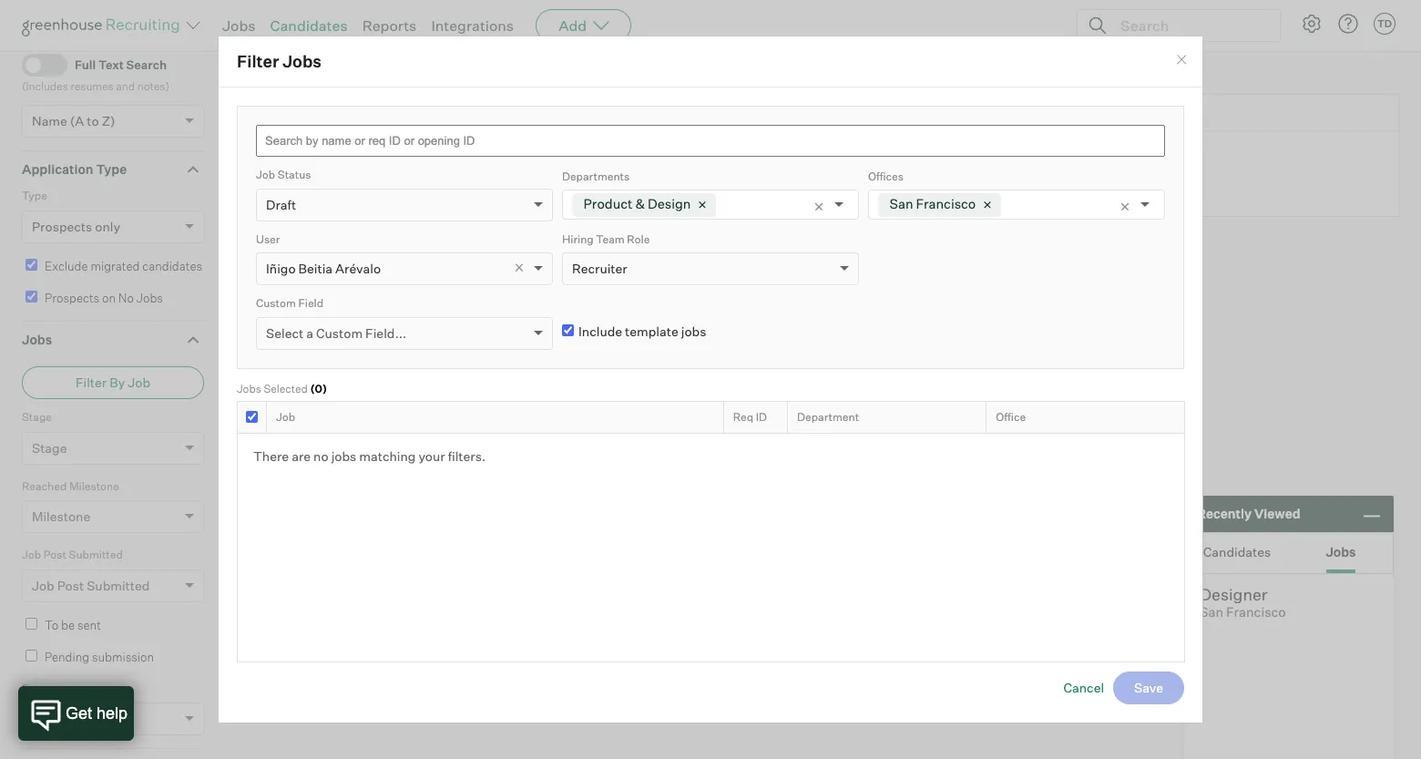 Task type: vqa. For each thing, say whether or not it's contained in the screenshot.
GRAPHIC
no



Task type: locate. For each thing, give the bounding box(es) containing it.
post down reached
[[44, 548, 67, 562]]

are
[[292, 448, 311, 464]]

select for select a custom field...
[[266, 325, 304, 340]]

1 horizontal spatial clear all element
[[1115, 191, 1141, 219]]

to left z) on the left
[[87, 113, 99, 128]]

found right "applications"
[[388, 24, 422, 39]]

Pending submission checkbox
[[26, 650, 37, 662]]

filter down prospect at the top of the page
[[237, 51, 279, 71]]

no up 'try'
[[260, 155, 277, 171]]

a inside the filter jobs dialog
[[306, 325, 313, 340]]

1 horizontal spatial jobs
[[682, 324, 707, 339]]

1 horizontal spatial no
[[236, 24, 253, 39]]

bulk
[[1306, 26, 1332, 41]]

select a custom field...
[[266, 325, 407, 340]]

to right above
[[413, 176, 425, 192]]

to inside no results found try removing filters above to broaden your search.
[[413, 176, 425, 192]]

0 vertical spatial custom
[[256, 296, 296, 310]]

0 horizontal spatial no
[[118, 291, 134, 306]]

san francisco
[[890, 196, 976, 212]]

stage
[[22, 410, 52, 424], [32, 440, 67, 455]]

type down application
[[22, 189, 47, 203]]

candidates
[[142, 259, 202, 273]]

1 horizontal spatial san
[[1200, 604, 1224, 621]]

jobs right template
[[682, 324, 707, 339]]

1 vertical spatial found
[[326, 155, 361, 171]]

0 vertical spatial to
[[87, 113, 99, 128]]

submitted up sent
[[87, 578, 150, 593]]

francisco inside the designer san francisco
[[1227, 604, 1287, 621]]

1 horizontal spatial filter
[[237, 51, 279, 71]]

to be sent
[[45, 618, 101, 632]]

filter inside dialog
[[237, 51, 279, 71]]

filter for filter by job
[[76, 375, 107, 390]]

job post submitted down the reached milestone 'element' on the bottom left of page
[[22, 548, 123, 562]]

clear all element
[[808, 191, 835, 219], [1115, 191, 1141, 219]]

name left (a
[[32, 113, 67, 128]]

no inside no results found try removing filters above to broaden your search.
[[260, 155, 277, 171]]

type down z) on the left
[[96, 161, 127, 177]]

2 horizontal spatial no
[[260, 155, 277, 171]]

san
[[890, 196, 914, 212], [1200, 604, 1224, 621]]

only
[[95, 218, 120, 234]]

reports link
[[362, 16, 417, 35]]

1 vertical spatial to
[[413, 176, 425, 192]]

prospects only option
[[32, 218, 120, 234]]

san inside the designer san francisco
[[1200, 604, 1224, 621]]

2 clear all element from the left
[[1115, 191, 1141, 219]]

1 vertical spatial jobs
[[331, 448, 357, 464]]

a
[[306, 325, 313, 340], [72, 711, 79, 727]]

include
[[579, 324, 623, 339]]

your left "search."
[[479, 176, 505, 192]]

0 vertical spatial prospects
[[32, 218, 92, 234]]

0 vertical spatial a
[[306, 325, 313, 340]]

None checkbox
[[246, 411, 258, 423]]

job
[[256, 168, 275, 181], [128, 375, 150, 390], [276, 410, 295, 424], [22, 548, 41, 562], [32, 578, 54, 593]]

0 horizontal spatial form
[[22, 681, 49, 695]]

milestone down stage element
[[69, 479, 119, 493]]

form down pending submission
[[82, 711, 113, 727]]

prospects inside type element
[[32, 218, 92, 234]]

a for custom
[[306, 325, 313, 340]]

0 horizontal spatial francisco
[[917, 196, 976, 212]]

1 horizontal spatial found
[[388, 24, 422, 39]]

bulk actions
[[1306, 26, 1381, 41]]

1 horizontal spatial select
[[266, 325, 304, 340]]

template
[[625, 324, 679, 339]]

1 horizontal spatial francisco
[[1227, 604, 1287, 621]]

and
[[116, 79, 135, 93]]

form down pending submission "checkbox"
[[22, 681, 49, 695]]

custom left field
[[256, 296, 296, 310]]

filter jobs dialog
[[218, 36, 1204, 723]]

0 horizontal spatial filter
[[76, 375, 107, 390]]

1 horizontal spatial form
[[82, 711, 113, 727]]

0 vertical spatial form
[[22, 681, 49, 695]]

reached milestone element
[[22, 477, 204, 546]]

san inside the filter jobs dialog
[[890, 196, 914, 212]]

job inside button
[[128, 375, 150, 390]]

add
[[559, 16, 587, 35], [1171, 26, 1196, 41]]

&
[[636, 196, 645, 212]]

custom
[[256, 296, 296, 310], [316, 325, 363, 340]]

select inside the filter jobs dialog
[[266, 325, 304, 340]]

0 horizontal spatial select
[[32, 711, 69, 727]]

prospects up exclude
[[32, 218, 92, 234]]

0 vertical spatial francisco
[[917, 196, 976, 212]]

0 horizontal spatial a
[[72, 711, 79, 727]]

1 vertical spatial filter
[[76, 375, 107, 390]]

0 vertical spatial select
[[266, 325, 304, 340]]

try
[[260, 176, 279, 192]]

0 vertical spatial jobs
[[682, 324, 707, 339]]

1 horizontal spatial add
[[1171, 26, 1196, 41]]

design
[[648, 196, 691, 212]]

select down custom field
[[266, 325, 304, 340]]

add inside popup button
[[559, 16, 587, 35]]

job post submitted up sent
[[32, 578, 150, 593]]

job post submitted element
[[22, 546, 204, 615]]

select for select a form
[[32, 711, 69, 727]]

there are no jobs matching your filters.
[[253, 448, 486, 464]]

application type
[[22, 161, 127, 177]]

type
[[96, 161, 127, 177], [22, 189, 47, 203]]

reports
[[362, 16, 417, 35]]

application
[[22, 161, 93, 177]]

select
[[266, 325, 304, 340], [32, 711, 69, 727]]

1 horizontal spatial name
[[251, 106, 282, 119]]

a down field
[[306, 325, 313, 340]]

0 vertical spatial no
[[236, 24, 253, 39]]

0 vertical spatial submitted
[[69, 548, 123, 562]]

no
[[236, 24, 253, 39], [260, 155, 277, 171], [118, 291, 134, 306]]

found up the filters
[[326, 155, 361, 171]]

job post submitted
[[22, 548, 123, 562], [32, 578, 150, 593]]

to
[[45, 618, 59, 632]]

name down active
[[251, 106, 282, 119]]

recruiter
[[572, 261, 628, 276]]

hiring team role
[[562, 232, 650, 246]]

selected
[[264, 381, 308, 395]]

configure image
[[1302, 13, 1323, 35]]

recently
[[1198, 506, 1252, 522]]

1 horizontal spatial type
[[96, 161, 127, 177]]

search
[[126, 57, 167, 72]]

pending
[[45, 650, 89, 665]]

found inside no results found try removing filters above to broaden your search.
[[326, 155, 361, 171]]

post up to be sent
[[57, 578, 84, 593]]

iñigo
[[266, 261, 296, 276]]

select a form
[[32, 711, 113, 727]]

type inside type element
[[22, 189, 47, 203]]

milestone down the reached milestone
[[32, 509, 90, 524]]

0 horizontal spatial type
[[22, 189, 47, 203]]

on
[[102, 291, 116, 306]]

a down pending
[[72, 711, 79, 727]]

filter left the by in the left of the page
[[76, 375, 107, 390]]

no left prospect at the top of the page
[[236, 24, 253, 39]]

your left filters.
[[419, 448, 445, 464]]

name
[[251, 106, 282, 119], [32, 113, 67, 128]]

1 vertical spatial job post submitted
[[32, 578, 150, 593]]

your
[[479, 176, 505, 192], [419, 448, 445, 464]]

0 vertical spatial found
[[388, 24, 422, 39]]

jobs
[[682, 324, 707, 339], [331, 448, 357, 464]]

0 horizontal spatial found
[[326, 155, 361, 171]]

add candidate link
[[1135, 17, 1279, 50]]

To be sent checkbox
[[26, 618, 37, 630]]

filter inside filter by job button
[[76, 375, 107, 390]]

1 vertical spatial a
[[72, 711, 79, 727]]

job/status
[[579, 106, 638, 119]]

submitted
[[69, 548, 123, 562], [87, 578, 150, 593]]

text
[[98, 57, 124, 72]]

1 vertical spatial francisco
[[1227, 604, 1287, 621]]

1 vertical spatial submitted
[[87, 578, 150, 593]]

1 horizontal spatial custom
[[316, 325, 363, 340]]

1 vertical spatial no
[[260, 155, 277, 171]]

select inside 'form' element
[[32, 711, 69, 727]]

0 horizontal spatial your
[[419, 448, 445, 464]]

form element
[[22, 680, 204, 748]]

full
[[75, 57, 96, 72]]

no right on
[[118, 291, 134, 306]]

1 vertical spatial prospects
[[45, 291, 99, 306]]

full text search (includes resumes and notes)
[[22, 57, 169, 93]]

0 vertical spatial san
[[890, 196, 914, 212]]

0 horizontal spatial to
[[87, 113, 99, 128]]

2 vertical spatial no
[[118, 291, 134, 306]]

1 vertical spatial type
[[22, 189, 47, 203]]

form
[[22, 681, 49, 695], [82, 711, 113, 727]]

1 horizontal spatial to
[[413, 176, 425, 192]]

0 vertical spatial your
[[479, 176, 505, 192]]

1 vertical spatial san
[[1200, 604, 1224, 621]]

1 horizontal spatial a
[[306, 325, 313, 340]]

Search candidates field
[[22, 17, 204, 48]]

submitted down the reached milestone 'element' on the bottom left of page
[[69, 548, 123, 562]]

found
[[388, 24, 422, 39], [326, 155, 361, 171]]

0 vertical spatial filter
[[237, 51, 279, 71]]

1 horizontal spatial your
[[479, 176, 505, 192]]

custom down field
[[316, 325, 363, 340]]

prospects down exclude
[[45, 291, 99, 306]]

1 clear all element from the left
[[808, 191, 835, 219]]

req
[[734, 410, 754, 424]]

actions
[[1335, 26, 1381, 41]]

0 horizontal spatial clear all element
[[808, 191, 835, 219]]

departments
[[562, 169, 630, 183]]

designer
[[1200, 584, 1268, 604]]

0 horizontal spatial add
[[559, 16, 587, 35]]

0 vertical spatial post
[[44, 548, 67, 562]]

0 horizontal spatial san
[[890, 196, 914, 212]]

no
[[314, 448, 329, 464]]

1 vertical spatial your
[[419, 448, 445, 464]]

post
[[44, 548, 67, 562], [57, 578, 84, 593]]

clear all image
[[1119, 200, 1132, 213]]

1 vertical spatial select
[[32, 711, 69, 727]]

product & design
[[584, 196, 691, 212]]

0 horizontal spatial name
[[32, 113, 67, 128]]

jobs right no
[[331, 448, 357, 464]]

offices
[[869, 169, 904, 183]]

select down pending
[[32, 711, 69, 727]]

a inside 'form' element
[[72, 711, 79, 727]]

z)
[[102, 113, 115, 128]]

draft option
[[266, 196, 296, 212]]



Task type: describe. For each thing, give the bounding box(es) containing it.
add button
[[536, 9, 632, 42]]

viewed
[[1255, 506, 1301, 522]]

add for add
[[559, 16, 587, 35]]

active
[[248, 63, 283, 78]]

include template jobs
[[579, 324, 707, 339]]

td button
[[1374, 13, 1396, 35]]

recruiter option
[[572, 261, 628, 276]]

prospects only
[[32, 218, 120, 234]]

prospects on no jobs
[[45, 291, 163, 306]]

broaden
[[428, 176, 477, 192]]

product
[[584, 196, 633, 212]]

id
[[756, 410, 767, 424]]

filter for filter jobs
[[237, 51, 279, 71]]

prospect
[[256, 24, 309, 39]]

hiring
[[562, 232, 594, 246]]

field
[[298, 296, 324, 310]]

0 horizontal spatial jobs
[[331, 448, 357, 464]]

clear all image
[[813, 200, 826, 213]]

filter jobs
[[237, 51, 322, 71]]

applications
[[312, 24, 385, 39]]

recently viewed
[[1198, 506, 1301, 522]]

candidates
[[270, 16, 348, 35]]

submission
[[92, 650, 154, 665]]

by
[[110, 375, 125, 390]]

your inside the filter jobs dialog
[[419, 448, 445, 464]]

sent
[[77, 618, 101, 632]]

reached milestone
[[22, 479, 119, 493]]

Prospects on No Jobs checkbox
[[26, 291, 37, 303]]

exclude
[[45, 259, 88, 273]]

checkmark image
[[30, 58, 44, 70]]

iñigo beitia arévalo option
[[266, 261, 381, 276]]

(0)
[[310, 381, 327, 395]]

jobs link
[[222, 16, 256, 35]]

cancel
[[1064, 680, 1105, 695]]

draft
[[266, 196, 296, 212]]

0 vertical spatial milestone
[[69, 479, 119, 493]]

Include template jobs checkbox
[[562, 325, 574, 336]]

0 vertical spatial job post submitted
[[22, 548, 123, 562]]

be
[[61, 618, 75, 632]]

office
[[997, 410, 1026, 424]]

team
[[596, 232, 625, 246]]

Search text field
[[1117, 12, 1264, 39]]

your inside no results found try removing filters above to broaden your search.
[[479, 176, 505, 192]]

td
[[1378, 17, 1393, 30]]

no for no prospect applications found
[[236, 24, 253, 39]]

exclude migrated candidates
[[45, 259, 202, 273]]

job status
[[256, 168, 311, 181]]

0 vertical spatial type
[[96, 161, 127, 177]]

a for form
[[72, 711, 79, 727]]

filters.
[[448, 448, 486, 464]]

francisco inside the filter jobs dialog
[[917, 196, 976, 212]]

0 horizontal spatial custom
[[256, 296, 296, 310]]

1 vertical spatial post
[[57, 578, 84, 593]]

0 vertical spatial stage
[[22, 410, 52, 424]]

custom field
[[256, 296, 324, 310]]

integrations link
[[431, 16, 514, 35]]

Exclude migrated candidates checkbox
[[26, 259, 37, 270]]

no results found try removing filters above to broaden your search.
[[260, 155, 551, 192]]

close image
[[1175, 53, 1190, 67]]

1 vertical spatial form
[[82, 711, 113, 727]]

add for add candidate
[[1171, 26, 1196, 41]]

user
[[256, 232, 280, 246]]

Search by name or req ID or opening ID field
[[256, 125, 1166, 157]]

there
[[253, 448, 289, 464]]

name for name
[[251, 106, 282, 119]]

jobs selected (0)
[[237, 381, 327, 395]]

type element
[[22, 187, 204, 256]]

arévalo
[[335, 261, 381, 276]]

filter by job button
[[22, 367, 204, 399]]

filter by job
[[76, 375, 150, 390]]

candidates link
[[270, 16, 348, 35]]

migrated
[[91, 259, 140, 273]]

clear all element for san francisco
[[1115, 191, 1141, 219]]

1 vertical spatial custom
[[316, 325, 363, 340]]

name (a to z)
[[32, 113, 115, 128]]

greenhouse recruiting image
[[22, 15, 186, 36]]

iñigo beitia arévalo
[[266, 261, 381, 276]]

td button
[[1371, 9, 1400, 38]]

search.
[[508, 176, 551, 192]]

reached
[[22, 479, 67, 493]]

candidate
[[1199, 26, 1260, 41]]

name (a to z) option
[[32, 113, 115, 128]]

×
[[514, 257, 525, 277]]

prospects for prospects only
[[32, 218, 92, 234]]

no for no results found try removing filters above to broaden your search.
[[260, 155, 277, 171]]

filters
[[340, 176, 372, 192]]

department
[[798, 410, 860, 424]]

results
[[280, 155, 323, 171]]

bulk actions link
[[1287, 17, 1400, 50]]

notes)
[[137, 79, 169, 93]]

removing
[[282, 176, 337, 192]]

1 vertical spatial milestone
[[32, 509, 90, 524]]

no prospect applications found
[[236, 24, 422, 39]]

1 vertical spatial stage
[[32, 440, 67, 455]]

integrations
[[431, 16, 514, 35]]

role
[[627, 232, 650, 246]]

field...
[[366, 325, 407, 340]]

cancel link
[[1064, 680, 1105, 695]]

status
[[278, 168, 311, 181]]

matching
[[359, 448, 416, 464]]

(includes
[[22, 79, 68, 93]]

name for name (a to z)
[[32, 113, 67, 128]]

beitia
[[299, 261, 333, 276]]

clear all element for product & design
[[808, 191, 835, 219]]

prospects for prospects on no jobs
[[45, 291, 99, 306]]

pending submission
[[45, 650, 154, 665]]

designer san francisco
[[1200, 584, 1287, 621]]

add candidate
[[1171, 26, 1260, 41]]

stage element
[[22, 409, 204, 477]]



